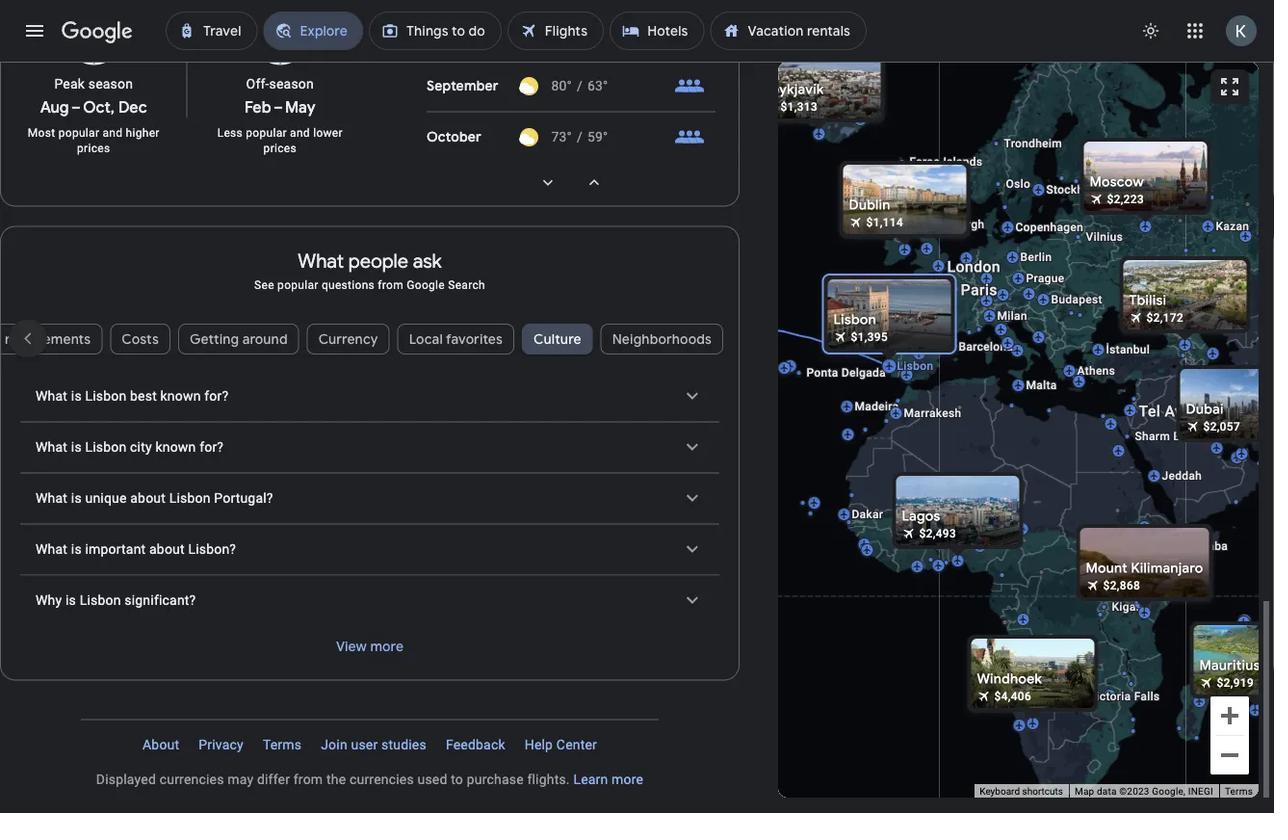 Task type: vqa. For each thing, say whether or not it's contained in the screenshot.
right  icon
no



Task type: locate. For each thing, give the bounding box(es) containing it.
prague
[[1027, 272, 1065, 285]]

2868 US dollars text field
[[1104, 579, 1141, 593]]

1 vertical spatial terms
[[1226, 786, 1254, 797]]

partly cloudy image left 73°
[[519, 128, 539, 148]]

for? up portugal?
[[200, 440, 224, 456]]

i̇stanbul
[[1107, 343, 1151, 357]]

what inside what is lisbon city known for? dropdown button
[[36, 440, 68, 456]]

is
[[71, 389, 82, 405], [71, 440, 82, 456], [71, 491, 82, 507], [71, 542, 82, 558], [66, 593, 76, 609]]

partly cloudy image left "80°"
[[519, 77, 539, 96]]

is left the important
[[71, 542, 82, 558]]

season up feb – may
[[269, 77, 314, 93]]

1114 US dollars text field
[[867, 216, 904, 229]]

terms link
[[253, 730, 311, 761], [1226, 786, 1254, 797]]

keyboard shortcuts button
[[980, 785, 1064, 798]]

keyboard
[[980, 786, 1020, 797]]

known for city
[[156, 440, 196, 456]]

about link
[[133, 730, 189, 761]]

what inside what is lisbon best known for? dropdown button
[[36, 389, 68, 405]]

season inside peak season aug – oct, dec most popular and higher prices
[[88, 77, 133, 93]]

tel
[[1139, 402, 1161, 421]]

1 horizontal spatial terms link
[[1226, 786, 1254, 797]]

what inside what is important about lisbon? dropdown button
[[36, 542, 68, 558]]

terms up differ
[[263, 738, 302, 754]]

busy image
[[675, 71, 705, 102], [675, 122, 705, 153]]

unique
[[85, 491, 127, 507]]

1 horizontal spatial from
[[378, 279, 404, 292]]

user
[[351, 738, 378, 754]]

usd button
[[436, 775, 515, 806]]

sharm el-sheikh
[[1136, 430, 1225, 443]]

and left lower
[[290, 126, 310, 140]]

flights.
[[528, 772, 570, 788]]

1 / from the top
[[577, 79, 583, 95]]

most
[[28, 126, 55, 140]]

0 vertical spatial busy image
[[675, 71, 705, 102]]

more right view
[[370, 639, 404, 656]]

what down "previous" icon
[[36, 389, 68, 405]]

loading results progress bar
[[0, 62, 1275, 66]]

partly cloudy image
[[519, 77, 539, 96], [519, 128, 539, 148]]

tehran
[[1229, 380, 1267, 393]]

yafo
[[1201, 402, 1234, 421]]

1 and from the left
[[103, 126, 123, 140]]

4406 US dollars text field
[[995, 690, 1032, 703]]

kigali
[[1112, 600, 1143, 614]]

what is lisbon best known for?
[[36, 389, 229, 405]]

about
[[130, 491, 166, 507], [149, 542, 185, 558]]

tab list containing costs
[[0, 316, 739, 382]]

currencies down join user studies link
[[350, 772, 414, 788]]

1 vertical spatial /
[[577, 130, 583, 146]]

lisbon left best
[[85, 389, 127, 405]]

about right "unique"
[[130, 491, 166, 507]]

season inside off-season feb – may less popular and lower prices
[[269, 77, 314, 93]]

about inside dropdown button
[[149, 542, 185, 558]]

local favorites button
[[398, 316, 515, 362]]

is left "unique"
[[71, 491, 82, 507]]

1 vertical spatial partly cloudy image
[[519, 128, 539, 148]]

tbilisi
[[1130, 292, 1167, 309]]

local
[[409, 331, 443, 348]]

0 vertical spatial terms link
[[253, 730, 311, 761]]

about left lisbon?
[[149, 542, 185, 558]]

feedback
[[446, 738, 506, 754]]

off-
[[246, 77, 269, 93]]

1 vertical spatial about
[[149, 542, 185, 558]]

barcelona
[[959, 340, 1014, 354]]

and left "higher"
[[103, 126, 123, 140]]

is left best
[[71, 389, 82, 405]]

see
[[255, 279, 274, 292]]

popular down aug – oct,
[[59, 126, 99, 140]]

what left "unique"
[[36, 491, 68, 507]]

el-
[[1174, 430, 1188, 443]]

prices down aug – oct,
[[77, 142, 110, 155]]

2 and from the left
[[290, 126, 310, 140]]

terms link up differ
[[253, 730, 311, 761]]

faroe islands
[[910, 155, 983, 169]]

is inside dropdown button
[[71, 491, 82, 507]]

partly cloudy image for september
[[519, 77, 539, 96]]

center
[[557, 738, 597, 754]]

2223 US dollars text field
[[1108, 193, 1145, 206]]

63°
[[588, 79, 609, 95]]

0 vertical spatial more
[[370, 639, 404, 656]]

1 partly cloudy image from the top
[[519, 77, 539, 96]]

73°
[[552, 130, 572, 146]]

what is important about lisbon?
[[36, 542, 236, 558]]

popular down feb – may
[[246, 126, 287, 140]]

popular inside "what people ask see popular questions from google search"
[[278, 279, 319, 292]]

costs button
[[110, 316, 170, 362]]

getting around
[[190, 331, 288, 348]]

what up the "why"
[[36, 542, 68, 558]]

dubai
[[1187, 401, 1224, 418]]

2 / from the top
[[577, 130, 583, 146]]

from inside "what people ask see popular questions from google search"
[[378, 279, 404, 292]]

/ for october
[[577, 130, 583, 146]]

0 horizontal spatial season
[[88, 77, 133, 93]]

region
[[1, 372, 739, 626]]

terms right inegi
[[1226, 786, 1254, 797]]

0 horizontal spatial currencies
[[160, 772, 224, 788]]

more right learn
[[612, 772, 644, 788]]

known right city
[[156, 440, 196, 456]]

faroe
[[910, 155, 941, 169]]

about for important
[[149, 542, 185, 558]]

1 vertical spatial known
[[156, 440, 196, 456]]

partly cloudy image for october
[[519, 128, 539, 148]]

2 season from the left
[[269, 77, 314, 93]]

feedback link
[[436, 730, 515, 761]]

0 horizontal spatial more
[[370, 639, 404, 656]]

1 horizontal spatial prices
[[264, 142, 297, 155]]

known right best
[[161, 389, 201, 405]]

2 busy image from the top
[[675, 122, 705, 153]]

delgada
[[842, 366, 886, 380]]

view more button
[[314, 630, 426, 665]]

what
[[298, 250, 344, 274], [36, 389, 68, 405], [36, 440, 68, 456], [36, 491, 68, 507], [36, 542, 68, 558]]

and
[[103, 126, 123, 140], [290, 126, 310, 140]]

1 horizontal spatial terms
[[1226, 786, 1254, 797]]

local favorites
[[409, 331, 503, 348]]

and inside peak season aug – oct, dec most popular and higher prices
[[103, 126, 123, 140]]

0 horizontal spatial from
[[294, 772, 323, 788]]

what left city
[[36, 440, 68, 456]]

off-season feb – may less popular and lower prices
[[217, 77, 343, 155]]

currencies down privacy link
[[160, 772, 224, 788]]

popular for what
[[278, 279, 319, 292]]

for? for what is lisbon best known for?
[[205, 389, 229, 405]]

september
[[427, 78, 499, 95]]

tab list
[[0, 316, 739, 382]]

known for best
[[161, 389, 201, 405]]

1 horizontal spatial and
[[290, 126, 310, 140]]

1 horizontal spatial currencies
[[350, 772, 414, 788]]

milan
[[998, 309, 1028, 323]]

/ left "59°"
[[577, 130, 583, 146]]

known
[[161, 389, 201, 405], [156, 440, 196, 456]]

0 vertical spatial for?
[[205, 389, 229, 405]]

0 horizontal spatial prices
[[77, 142, 110, 155]]

2 prices from the left
[[264, 142, 297, 155]]

0 horizontal spatial terms
[[263, 738, 302, 754]]

purchase
[[467, 772, 524, 788]]

is right the "why"
[[66, 593, 76, 609]]

what up questions
[[298, 250, 344, 274]]

lisbon inside dropdown button
[[169, 491, 211, 507]]

culture button
[[522, 316, 593, 362]]

popular right see
[[278, 279, 319, 292]]

victoria
[[1089, 690, 1132, 703]]

/ left 63°
[[577, 79, 583, 95]]

what inside what is unique about lisbon portugal? dropdown button
[[36, 491, 68, 507]]

and inside off-season feb – may less popular and lower prices
[[290, 126, 310, 140]]

$4,406
[[995, 690, 1032, 703]]

what inside "what people ask see popular questions from google search"
[[298, 250, 344, 274]]

1 horizontal spatial more
[[612, 772, 644, 788]]

1 prices from the left
[[77, 142, 110, 155]]

lisbon left portugal?
[[169, 491, 211, 507]]

addis ababa
[[1160, 540, 1229, 553]]

aug – oct,
[[40, 98, 115, 118]]

best
[[130, 389, 157, 405]]

for? down getting
[[205, 389, 229, 405]]

1 vertical spatial from
[[294, 772, 323, 788]]

$2,172
[[1147, 311, 1184, 325]]

popular inside peak season aug – oct, dec most popular and higher prices
[[59, 126, 99, 140]]

1 busy image from the top
[[675, 71, 705, 102]]

0 vertical spatial about
[[130, 491, 166, 507]]

2 partly cloudy image from the top
[[519, 128, 539, 148]]

prices inside peak season aug – oct, dec most popular and higher prices
[[77, 142, 110, 155]]

1 vertical spatial more
[[612, 772, 644, 788]]

addis
[[1160, 540, 1191, 553]]

popular inside off-season feb – may less popular and lower prices
[[246, 126, 287, 140]]

1 horizontal spatial season
[[269, 77, 314, 93]]

prices down feb – may
[[264, 142, 297, 155]]

1 vertical spatial busy image
[[675, 122, 705, 153]]

0 vertical spatial terms
[[263, 738, 302, 754]]

what is lisbon city known for?
[[36, 440, 224, 456]]

1 vertical spatial for?
[[200, 440, 224, 456]]

privacy link
[[189, 730, 253, 761]]

what for what people ask see popular questions from google search
[[298, 250, 344, 274]]

english
[[262, 781, 307, 799]]

1 season from the left
[[88, 77, 133, 93]]

/ for september
[[577, 79, 583, 95]]

currency button
[[307, 316, 390, 362]]

map
[[1075, 786, 1095, 797]]

terms link right inegi
[[1226, 786, 1254, 797]]

0 vertical spatial known
[[161, 389, 201, 405]]

is
[[1264, 657, 1275, 675]]

for?
[[205, 389, 229, 405], [200, 440, 224, 456]]

59°
[[588, 130, 609, 146]]

athens
[[1078, 364, 1116, 378]]

portugal?
[[214, 491, 273, 507]]

is for what is important about lisbon?
[[71, 542, 82, 558]]

ask
[[413, 250, 442, 274]]

from down people at the left top of page
[[378, 279, 404, 292]]

trondheim
[[1005, 137, 1063, 150]]

lisbon up $1,395
[[834, 311, 877, 329]]

what for what is important about lisbon?
[[36, 542, 68, 558]]

is left city
[[71, 440, 82, 456]]

from left the
[[294, 772, 323, 788]]

terms
[[263, 738, 302, 754], [1226, 786, 1254, 797]]

lisbon right the "why"
[[80, 593, 121, 609]]

0 vertical spatial partly cloudy image
[[519, 77, 539, 96]]

budapest
[[1052, 293, 1103, 306]]

busy image for september
[[675, 71, 705, 102]]

0 vertical spatial from
[[378, 279, 404, 292]]

google,
[[1153, 786, 1186, 797]]

season for feb – may
[[269, 77, 314, 93]]

currency
[[319, 331, 378, 348]]

next month image
[[525, 160, 571, 206]]

copenhagen
[[1016, 221, 1084, 234]]

season up dec
[[88, 77, 133, 93]]

about inside dropdown button
[[130, 491, 166, 507]]

2057 US dollars text field
[[1204, 420, 1241, 434]]

season for aug – oct,
[[88, 77, 133, 93]]

mauritius
[[1200, 657, 1261, 675]]

0 vertical spatial /
[[577, 79, 583, 95]]

0 horizontal spatial and
[[103, 126, 123, 140]]

neighborhoods
[[613, 331, 712, 348]]

shortcuts
[[1023, 786, 1064, 797]]



Task type: describe. For each thing, give the bounding box(es) containing it.
peak seasons section. image
[[63, 6, 125, 68]]

london
[[948, 258, 1001, 276]]

favorites
[[446, 331, 503, 348]]

dakar
[[852, 508, 884, 521]]

73° / 59°
[[552, 130, 609, 146]]

edinburgh
[[930, 218, 985, 231]]

map region
[[693, 0, 1275, 813]]

malta
[[1027, 379, 1058, 392]]

is for what is unique about lisbon portugal?
[[71, 491, 82, 507]]

lagos
[[902, 508, 941, 525]]

is for why is lisbon significant?
[[66, 593, 76, 609]]

$2,223
[[1108, 193, 1145, 206]]

inegi
[[1189, 786, 1214, 797]]

neighborhoods button
[[601, 316, 724, 362]]

2493 US dollars text field
[[920, 527, 957, 541]]

october
[[427, 129, 482, 147]]

$2,868
[[1104, 579, 1141, 593]]

feb – may
[[245, 98, 316, 118]]

1395 US dollars text field
[[851, 331, 888, 344]]

about
[[143, 738, 179, 754]]

prices inside off-season feb – may less popular and lower prices
[[264, 142, 297, 155]]

privacy
[[199, 738, 244, 754]]

falls
[[1135, 690, 1161, 703]]

windhoek
[[978, 671, 1043, 688]]

what is unique about lisbon portugal? button
[[20, 474, 720, 524]]

2 currencies from the left
[[350, 772, 414, 788]]

what people ask see popular questions from google search
[[255, 250, 486, 292]]

sheikh
[[1188, 430, 1225, 443]]

view more
[[336, 639, 404, 656]]

why
[[36, 593, 62, 609]]

saint petersburg
[[1114, 177, 1205, 191]]

what is lisbon city known for? button
[[20, 423, 720, 473]]

significant?
[[125, 593, 196, 609]]

join
[[321, 738, 348, 754]]

paris
[[961, 281, 998, 299]]

off-seasons section. image
[[249, 6, 311, 68]]

$1,114
[[867, 216, 904, 229]]

2919 US dollars text field
[[1218, 676, 1255, 690]]

mount kilimanjaro
[[1087, 560, 1204, 577]]

moscow
[[1090, 173, 1145, 191]]

peak
[[54, 77, 85, 93]]

saint
[[1114, 177, 1142, 191]]

around
[[242, 331, 288, 348]]

people
[[349, 250, 409, 274]]

to
[[451, 772, 464, 788]]

oslo
[[1006, 177, 1031, 191]]

previous image
[[5, 316, 51, 362]]

lower
[[313, 126, 343, 140]]

$1,313
[[781, 100, 818, 114]]

reykjavík $1,313
[[764, 81, 824, 114]]

©2023
[[1120, 786, 1150, 797]]

is for what is lisbon best known for?
[[71, 389, 82, 405]]

about for unique
[[130, 491, 166, 507]]

getting around button
[[178, 316, 299, 362]]

region containing what is lisbon best known for?
[[1, 372, 739, 626]]

2172 US dollars text field
[[1147, 311, 1184, 325]]

popular for off-
[[246, 126, 287, 140]]

change appearance image
[[1128, 8, 1175, 54]]

help center link
[[515, 730, 607, 761]]

join user studies
[[321, 738, 427, 754]]

keyboard shortcuts
[[980, 786, 1064, 797]]

jeddah
[[1163, 469, 1203, 483]]

previous month image
[[571, 160, 618, 206]]

busy image for october
[[675, 122, 705, 153]]

ababa
[[1194, 540, 1229, 553]]

differ
[[257, 772, 290, 788]]

1 vertical spatial terms link
[[1226, 786, 1254, 797]]

culture
[[534, 331, 582, 348]]

help
[[525, 738, 553, 754]]

for? for what is lisbon city known for?
[[200, 440, 224, 456]]

higher
[[126, 126, 160, 140]]

lisbon?
[[188, 542, 236, 558]]

what for what is lisbon city known for?
[[36, 440, 68, 456]]

ponta
[[807, 366, 839, 380]]

may
[[228, 772, 254, 788]]

islands
[[944, 155, 983, 169]]

lisbon up marrakesh
[[898, 359, 934, 373]]

mauritius is
[[1200, 657, 1275, 675]]

lisbon left city
[[85, 440, 127, 456]]

more inside view more dropdown button
[[370, 639, 404, 656]]

1 currencies from the left
[[160, 772, 224, 788]]

states)
[[360, 781, 405, 799]]

view larger map image
[[1219, 75, 1242, 98]]

victoria falls
[[1089, 690, 1161, 703]]

sharm
[[1136, 430, 1171, 443]]

main menu image
[[23, 19, 46, 42]]

stockholm
[[1047, 183, 1105, 197]]

view
[[336, 639, 367, 656]]

the
[[327, 772, 346, 788]]

aviv-
[[1165, 402, 1201, 421]]

0 horizontal spatial terms link
[[253, 730, 311, 761]]

1313 US dollars text field
[[781, 100, 818, 114]]

is for what is lisbon city known for?
[[71, 440, 82, 456]]

$2,919
[[1218, 676, 1255, 690]]

kazan
[[1217, 220, 1250, 233]]

what for what is unique about lisbon portugal?
[[36, 491, 68, 507]]

culture tab panel
[[1, 372, 739, 680]]

usd
[[473, 781, 500, 799]]

dublin
[[849, 197, 891, 214]]

reykjavík
[[764, 81, 824, 98]]

why is lisbon significant?
[[36, 593, 196, 609]]

english (united states) button
[[225, 775, 421, 806]]

petersburg
[[1145, 177, 1205, 191]]

city
[[130, 440, 152, 456]]

tel aviv-yafo
[[1139, 402, 1234, 421]]

what for what is lisbon best known for?
[[36, 389, 68, 405]]



